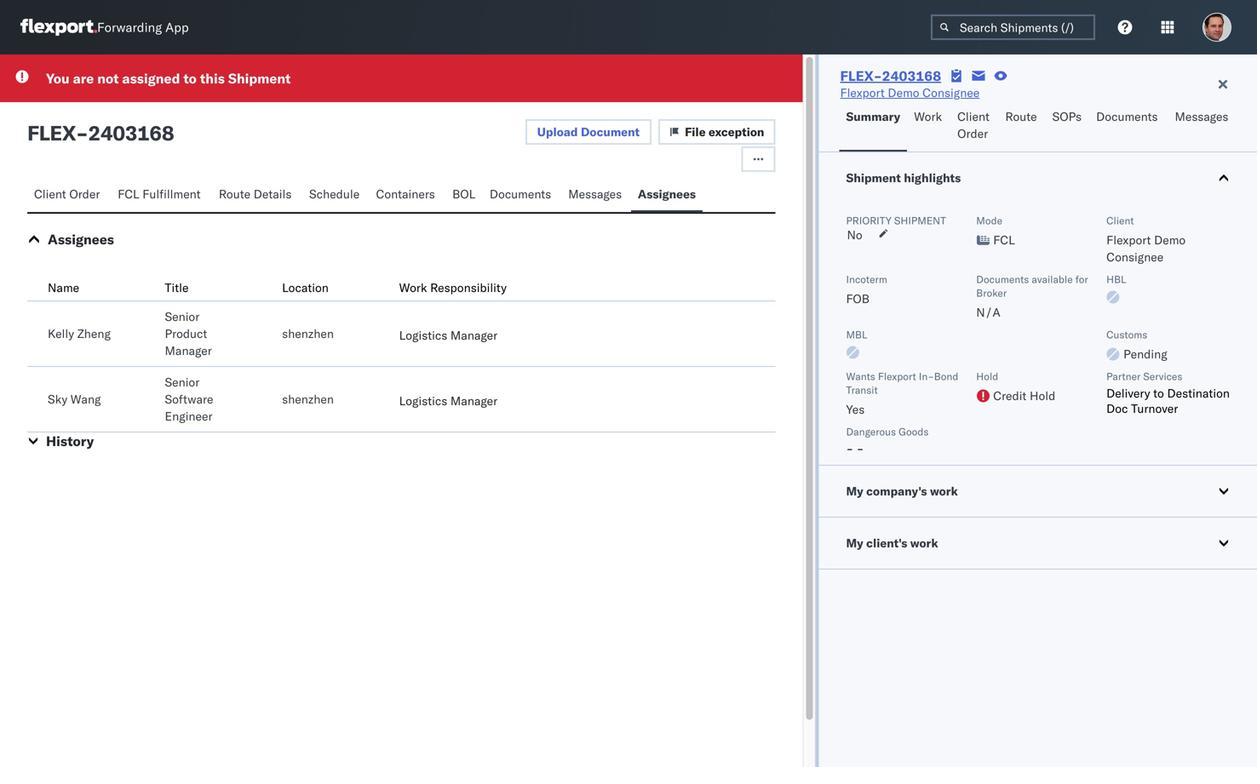 Task type: describe. For each thing, give the bounding box(es) containing it.
in-
[[919, 370, 934, 383]]

my client's work
[[846, 536, 938, 551]]

kelly zheng
[[48, 326, 111, 341]]

wang
[[71, 392, 101, 407]]

sops
[[1053, 109, 1082, 124]]

documents available for broker n/a
[[977, 273, 1088, 320]]

are
[[73, 70, 94, 87]]

file
[[685, 124, 706, 139]]

app
[[165, 19, 189, 35]]

route button
[[999, 101, 1046, 152]]

1 vertical spatial documents button
[[483, 179, 562, 212]]

forwarding app
[[97, 19, 189, 35]]

wants
[[846, 370, 876, 383]]

1 vertical spatial assignees button
[[48, 231, 114, 248]]

document
[[581, 124, 640, 139]]

partner
[[1107, 370, 1141, 383]]

sky
[[48, 392, 67, 407]]

0 horizontal spatial assignees
[[48, 231, 114, 248]]

my company's work
[[846, 484, 958, 499]]

fob
[[846, 291, 870, 306]]

highlights
[[904, 170, 961, 185]]

summary
[[846, 109, 901, 124]]

credit
[[994, 388, 1027, 403]]

priority
[[846, 214, 892, 227]]

product
[[165, 326, 207, 341]]

flex - 2403168
[[27, 120, 174, 146]]

customs
[[1107, 328, 1148, 341]]

no
[[847, 227, 863, 242]]

details
[[254, 187, 292, 201]]

fcl for fcl fulfillment
[[118, 187, 139, 201]]

location
[[282, 280, 329, 295]]

mode
[[977, 214, 1003, 227]]

1 vertical spatial client order button
[[27, 179, 111, 212]]

mbl
[[846, 328, 868, 341]]

2 horizontal spatial -
[[857, 441, 864, 456]]

dangerous
[[846, 426, 896, 438]]

client flexport demo consignee incoterm fob
[[846, 214, 1186, 306]]

1 horizontal spatial -
[[846, 441, 854, 456]]

0 vertical spatial shipment
[[228, 70, 291, 87]]

assigned
[[122, 70, 180, 87]]

fcl fulfillment
[[118, 187, 201, 201]]

senior software engineer
[[165, 375, 213, 424]]

incoterm
[[846, 273, 888, 286]]

2 logistics from the top
[[399, 394, 447, 408]]

work button
[[907, 101, 951, 152]]

0 vertical spatial order
[[958, 126, 988, 141]]

doc
[[1107, 401, 1128, 416]]

turnover
[[1131, 401, 1178, 416]]

services
[[1144, 370, 1183, 383]]

shipment highlights button
[[819, 152, 1257, 204]]

1 horizontal spatial assignees button
[[631, 179, 703, 212]]

file exception
[[685, 124, 765, 139]]

history
[[46, 433, 94, 450]]

work for work
[[914, 109, 942, 124]]

flexport. image
[[20, 19, 97, 36]]

pending
[[1124, 347, 1168, 362]]

for
[[1076, 273, 1088, 286]]

dangerous goods - -
[[846, 426, 929, 456]]

available
[[1032, 273, 1073, 286]]

flexport demo consignee
[[840, 85, 980, 100]]

my client's work button
[[819, 518, 1257, 569]]

work responsibility
[[399, 280, 507, 295]]

sops button
[[1046, 101, 1090, 152]]

my company's work button
[[819, 466, 1257, 517]]

company's
[[866, 484, 927, 499]]

shipment highlights
[[846, 170, 961, 185]]

credit hold
[[994, 388, 1056, 403]]

engineer
[[165, 409, 213, 424]]

1 shenzhen from the top
[[282, 326, 334, 341]]

hbl
[[1107, 273, 1127, 286]]

consignee inside the client flexport demo consignee incoterm fob
[[1107, 250, 1164, 265]]

2 vertical spatial manager
[[451, 394, 498, 408]]

2 logistics manager from the top
[[399, 394, 498, 408]]

work for my company's work
[[930, 484, 958, 499]]

schedule button
[[302, 179, 369, 212]]

delivery
[[1107, 386, 1150, 401]]

sky wang
[[48, 392, 101, 407]]

1 horizontal spatial documents button
[[1090, 101, 1168, 152]]

you
[[46, 70, 70, 87]]

kelly
[[48, 326, 74, 341]]

software
[[165, 392, 213, 407]]

consignee inside flexport demo consignee link
[[923, 85, 980, 100]]

title
[[165, 280, 189, 295]]

route details button
[[212, 179, 302, 212]]

0 horizontal spatial -
[[76, 120, 88, 146]]

not
[[97, 70, 119, 87]]

flexport demo consignee link
[[840, 84, 980, 101]]

upload
[[537, 124, 578, 139]]

upload document
[[537, 124, 640, 139]]

documents for the bottom documents button
[[490, 187, 551, 201]]



Task type: vqa. For each thing, say whether or not it's contained in the screenshot.
FLEX
yes



Task type: locate. For each thing, give the bounding box(es) containing it.
0 vertical spatial to
[[184, 70, 197, 87]]

1 horizontal spatial consignee
[[1107, 250, 1164, 265]]

2 senior from the top
[[165, 375, 200, 390]]

assignees down file
[[638, 187, 696, 201]]

client order right work button
[[958, 109, 990, 141]]

1 horizontal spatial 2403168
[[882, 67, 941, 84]]

this
[[200, 70, 225, 87]]

0 vertical spatial manager
[[451, 328, 498, 343]]

0 vertical spatial flexport
[[840, 85, 885, 100]]

work inside work button
[[914, 109, 942, 124]]

logistics manager
[[399, 328, 498, 343], [399, 394, 498, 408]]

route left sops
[[1006, 109, 1037, 124]]

0 horizontal spatial to
[[184, 70, 197, 87]]

demo inside the client flexport demo consignee incoterm fob
[[1154, 233, 1186, 247]]

1 vertical spatial client order
[[34, 187, 100, 201]]

1 vertical spatial manager
[[165, 343, 212, 358]]

assignees up name
[[48, 231, 114, 248]]

0 vertical spatial fcl
[[118, 187, 139, 201]]

bol button
[[446, 179, 483, 212]]

schedule
[[309, 187, 360, 201]]

0 vertical spatial logistics
[[399, 328, 447, 343]]

client order for the top client order button
[[958, 109, 990, 141]]

1 horizontal spatial hold
[[1030, 388, 1056, 403]]

my for my company's work
[[846, 484, 864, 499]]

history button
[[46, 433, 94, 450]]

route left details
[[219, 187, 251, 201]]

0 horizontal spatial order
[[69, 187, 100, 201]]

flexport inside the client flexport demo consignee incoterm fob
[[1107, 233, 1151, 247]]

1 vertical spatial shenzhen
[[282, 392, 334, 407]]

0 horizontal spatial client order button
[[27, 179, 111, 212]]

1 vertical spatial demo
[[1154, 233, 1186, 247]]

0 vertical spatial my
[[846, 484, 864, 499]]

senior inside senior product manager
[[165, 309, 200, 324]]

1 vertical spatial to
[[1154, 386, 1164, 401]]

work down flexport demo consignee link
[[914, 109, 942, 124]]

work inside my company's work button
[[930, 484, 958, 499]]

0 vertical spatial messages button
[[1168, 101, 1238, 152]]

summary button
[[839, 101, 907, 152]]

client order down "flex"
[[34, 187, 100, 201]]

documents for right documents button
[[1097, 109, 1158, 124]]

1 vertical spatial route
[[219, 187, 251, 201]]

messages
[[1175, 109, 1229, 124], [568, 187, 622, 201]]

fcl inside button
[[118, 187, 139, 201]]

fcl fulfillment button
[[111, 179, 212, 212]]

1 horizontal spatial fcl
[[994, 233, 1015, 247]]

Search Shipments (/) text field
[[931, 14, 1096, 40]]

to
[[184, 70, 197, 87], [1154, 386, 1164, 401]]

hold
[[977, 370, 999, 383], [1030, 388, 1056, 403]]

2 vertical spatial client
[[1107, 214, 1134, 227]]

hold up credit on the right of the page
[[977, 370, 999, 383]]

my
[[846, 484, 864, 499], [846, 536, 864, 551]]

0 vertical spatial work
[[930, 484, 958, 499]]

shipment right this
[[228, 70, 291, 87]]

broker
[[977, 287, 1007, 299]]

0 vertical spatial documents
[[1097, 109, 1158, 124]]

0 vertical spatial work
[[914, 109, 942, 124]]

1 vertical spatial work
[[910, 536, 938, 551]]

goods
[[899, 426, 929, 438]]

n/a
[[977, 305, 1001, 320]]

0 horizontal spatial messages
[[568, 187, 622, 201]]

shipment inside button
[[846, 170, 901, 185]]

senior inside senior software engineer
[[165, 375, 200, 390]]

1 vertical spatial 2403168
[[88, 120, 174, 146]]

0 vertical spatial messages
[[1175, 109, 1229, 124]]

0 vertical spatial consignee
[[923, 85, 980, 100]]

2403168 up flexport demo consignee
[[882, 67, 941, 84]]

partner services delivery to destination doc turnover
[[1107, 370, 1230, 416]]

0 vertical spatial client order button
[[951, 101, 999, 152]]

senior up software
[[165, 375, 200, 390]]

my left company's
[[846, 484, 864, 499]]

1 vertical spatial work
[[399, 280, 427, 295]]

shipment up priority
[[846, 170, 901, 185]]

yes
[[846, 402, 865, 417]]

1 logistics from the top
[[399, 328, 447, 343]]

flex-2403168 link
[[840, 67, 941, 84]]

work right company's
[[930, 484, 958, 499]]

0 horizontal spatial messages button
[[562, 179, 631, 212]]

my for my client's work
[[846, 536, 864, 551]]

wants flexport in-bond transit yes
[[846, 370, 959, 417]]

1 my from the top
[[846, 484, 864, 499]]

2 horizontal spatial client
[[1107, 214, 1134, 227]]

0 vertical spatial 2403168
[[882, 67, 941, 84]]

1 horizontal spatial messages
[[1175, 109, 1229, 124]]

1 vertical spatial consignee
[[1107, 250, 1164, 265]]

1 vertical spatial client
[[34, 187, 66, 201]]

1 vertical spatial order
[[69, 187, 100, 201]]

-
[[76, 120, 88, 146], [846, 441, 854, 456], [857, 441, 864, 456]]

2 vertical spatial flexport
[[878, 370, 916, 383]]

1 horizontal spatial documents
[[977, 273, 1029, 286]]

1 vertical spatial logistics manager
[[399, 394, 498, 408]]

flexport
[[840, 85, 885, 100], [1107, 233, 1151, 247], [878, 370, 916, 383]]

flex
[[27, 120, 76, 146]]

my left client's
[[846, 536, 864, 551]]

flex-2403168
[[840, 67, 941, 84]]

fcl for fcl
[[994, 233, 1015, 247]]

0 horizontal spatial work
[[399, 280, 427, 295]]

client order for the bottom client order button
[[34, 187, 100, 201]]

consignee up work button
[[923, 85, 980, 100]]

assignees button up name
[[48, 231, 114, 248]]

to left this
[[184, 70, 197, 87]]

0 horizontal spatial documents
[[490, 187, 551, 201]]

destination
[[1167, 386, 1230, 401]]

1 horizontal spatial to
[[1154, 386, 1164, 401]]

0 vertical spatial logistics manager
[[399, 328, 498, 343]]

1 vertical spatial flexport
[[1107, 233, 1151, 247]]

2403168
[[882, 67, 941, 84], [88, 120, 174, 146]]

exception
[[709, 124, 765, 139]]

priority shipment
[[846, 214, 946, 227]]

0 vertical spatial senior
[[165, 309, 200, 324]]

route details
[[219, 187, 292, 201]]

zheng
[[77, 326, 111, 341]]

bond
[[934, 370, 959, 383]]

work for my client's work
[[910, 536, 938, 551]]

documents inside documents available for broker n/a
[[977, 273, 1029, 286]]

0 vertical spatial client order
[[958, 109, 990, 141]]

1 horizontal spatial messages button
[[1168, 101, 1238, 152]]

consignee up hbl
[[1107, 250, 1164, 265]]

client right work button
[[958, 109, 990, 124]]

2403168 down 'assigned'
[[88, 120, 174, 146]]

containers button
[[369, 179, 446, 212]]

1 vertical spatial logistics
[[399, 394, 447, 408]]

senior for senior product manager
[[165, 309, 200, 324]]

1 senior from the top
[[165, 309, 200, 324]]

1 vertical spatial documents
[[490, 187, 551, 201]]

documents button right sops
[[1090, 101, 1168, 152]]

0 horizontal spatial fcl
[[118, 187, 139, 201]]

forwarding app link
[[20, 19, 189, 36]]

1 horizontal spatial assignees
[[638, 187, 696, 201]]

1 vertical spatial shipment
[[846, 170, 901, 185]]

0 horizontal spatial consignee
[[923, 85, 980, 100]]

bol
[[452, 187, 476, 201]]

0 vertical spatial demo
[[888, 85, 920, 100]]

route for route
[[1006, 109, 1037, 124]]

manager
[[451, 328, 498, 343], [165, 343, 212, 358], [451, 394, 498, 408]]

you are not assigned to this shipment
[[46, 70, 291, 87]]

file exception button
[[659, 119, 776, 145], [659, 119, 776, 145]]

documents button
[[1090, 101, 1168, 152], [483, 179, 562, 212]]

flexport left in-
[[878, 370, 916, 383]]

assignees button down file
[[631, 179, 703, 212]]

0 horizontal spatial assignees button
[[48, 231, 114, 248]]

to up "turnover"
[[1154, 386, 1164, 401]]

0 vertical spatial route
[[1006, 109, 1037, 124]]

2 horizontal spatial documents
[[1097, 109, 1158, 124]]

route
[[1006, 109, 1037, 124], [219, 187, 251, 201]]

work right client's
[[910, 536, 938, 551]]

2 my from the top
[[846, 536, 864, 551]]

1 logistics manager from the top
[[399, 328, 498, 343]]

fulfillment
[[143, 187, 201, 201]]

flexport down the flex-
[[840, 85, 885, 100]]

1 vertical spatial messages
[[568, 187, 622, 201]]

client up hbl
[[1107, 214, 1134, 227]]

shipment
[[228, 70, 291, 87], [846, 170, 901, 185]]

work inside my client's work button
[[910, 536, 938, 551]]

senior
[[165, 309, 200, 324], [165, 375, 200, 390]]

documents
[[1097, 109, 1158, 124], [490, 187, 551, 201], [977, 273, 1029, 286]]

flex-
[[840, 67, 882, 84]]

1 horizontal spatial client order
[[958, 109, 990, 141]]

messages button
[[1168, 101, 1238, 152], [562, 179, 631, 212]]

senior for senior software engineer
[[165, 375, 200, 390]]

1 horizontal spatial route
[[1006, 109, 1037, 124]]

0 vertical spatial hold
[[977, 370, 999, 383]]

0 vertical spatial shenzhen
[[282, 326, 334, 341]]

senior product manager
[[165, 309, 212, 358]]

0 horizontal spatial hold
[[977, 370, 999, 383]]

1 horizontal spatial client
[[958, 109, 990, 124]]

work
[[914, 109, 942, 124], [399, 280, 427, 295]]

1 horizontal spatial order
[[958, 126, 988, 141]]

documents button right bol
[[483, 179, 562, 212]]

fcl
[[118, 187, 139, 201], [994, 233, 1015, 247]]

client order button down "flex"
[[27, 179, 111, 212]]

0 horizontal spatial route
[[219, 187, 251, 201]]

work for work responsibility
[[399, 280, 427, 295]]

1 horizontal spatial shipment
[[846, 170, 901, 185]]

1 vertical spatial hold
[[1030, 388, 1056, 403]]

2 vertical spatial documents
[[977, 273, 1029, 286]]

1 vertical spatial fcl
[[994, 233, 1015, 247]]

flexport up hbl
[[1107, 233, 1151, 247]]

0 horizontal spatial 2403168
[[88, 120, 174, 146]]

transit
[[846, 384, 878, 397]]

1 vertical spatial messages button
[[562, 179, 631, 212]]

work left responsibility
[[399, 280, 427, 295]]

order down 'flex - 2403168'
[[69, 187, 100, 201]]

flexport for consignee
[[1107, 233, 1151, 247]]

flexport for bond
[[878, 370, 916, 383]]

1 vertical spatial senior
[[165, 375, 200, 390]]

route for route details
[[219, 187, 251, 201]]

flexport inside wants flexport in-bond transit yes
[[878, 370, 916, 383]]

1 vertical spatial assignees
[[48, 231, 114, 248]]

0 horizontal spatial client
[[34, 187, 66, 201]]

documents right bol button
[[490, 187, 551, 201]]

containers
[[376, 187, 435, 201]]

work
[[930, 484, 958, 499], [910, 536, 938, 551]]

0 horizontal spatial demo
[[888, 85, 920, 100]]

0 horizontal spatial client order
[[34, 187, 100, 201]]

to inside the partner services delivery to destination doc turnover
[[1154, 386, 1164, 401]]

client order button up highlights
[[951, 101, 999, 152]]

messages for the right "messages" button
[[1175, 109, 1229, 124]]

0 vertical spatial assignees button
[[631, 179, 703, 212]]

1 vertical spatial my
[[846, 536, 864, 551]]

documents up broker
[[977, 273, 1029, 286]]

1 horizontal spatial demo
[[1154, 233, 1186, 247]]

client down "flex"
[[34, 187, 66, 201]]

assignees
[[638, 187, 696, 201], [48, 231, 114, 248]]

1 horizontal spatial client order button
[[951, 101, 999, 152]]

fcl down mode
[[994, 233, 1015, 247]]

client inside the client flexport demo consignee incoterm fob
[[1107, 214, 1134, 227]]

fcl left fulfillment at the top of the page
[[118, 187, 139, 201]]

senior up product
[[165, 309, 200, 324]]

messages for "messages" button to the left
[[568, 187, 622, 201]]

0 vertical spatial documents button
[[1090, 101, 1168, 152]]

0 vertical spatial assignees
[[638, 187, 696, 201]]

0 horizontal spatial shipment
[[228, 70, 291, 87]]

forwarding
[[97, 19, 162, 35]]

client
[[958, 109, 990, 124], [34, 187, 66, 201], [1107, 214, 1134, 227]]

responsibility
[[430, 280, 507, 295]]

documents right sops
[[1097, 109, 1158, 124]]

hold right credit on the right of the page
[[1030, 388, 1056, 403]]

shipment
[[894, 214, 946, 227]]

upload document button
[[525, 119, 652, 145]]

0 horizontal spatial documents button
[[483, 179, 562, 212]]

2 shenzhen from the top
[[282, 392, 334, 407]]

1 horizontal spatial work
[[914, 109, 942, 124]]

order right work button
[[958, 126, 988, 141]]

0 vertical spatial client
[[958, 109, 990, 124]]

order
[[958, 126, 988, 141], [69, 187, 100, 201]]



